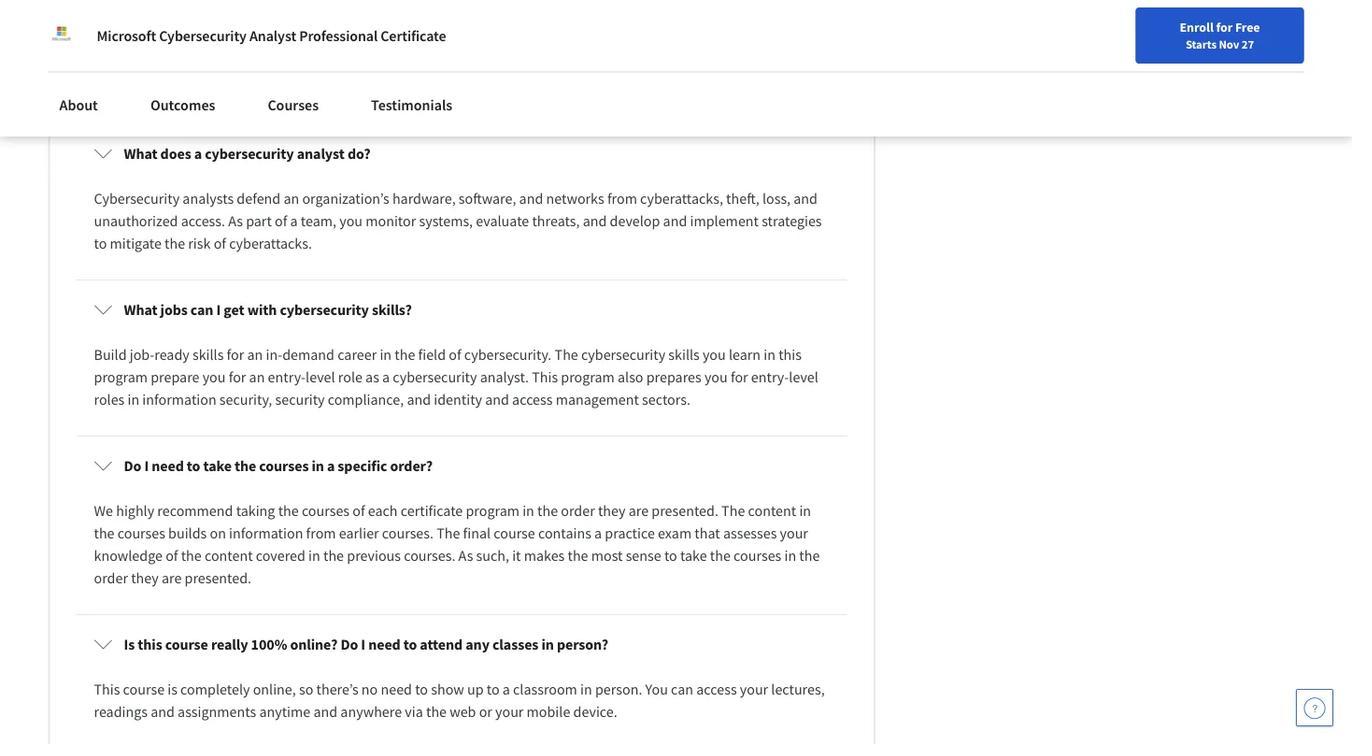 Task type: locate. For each thing, give the bounding box(es) containing it.
you inside cybersecurity analysts defend an organization's hardware, software, and networks from cyberattacks, theft, loss, and unauthorized access. as part of a team, you monitor systems, evaluate threats, and develop and implement strategies to mitigate the risk of cyberattacks.
[[340, 212, 363, 230]]

skills up into
[[121, 18, 152, 37]]

response
[[512, 18, 569, 37]]

1 horizontal spatial as
[[459, 546, 473, 565]]

0 horizontal spatial are
[[162, 569, 182, 588]]

content down on
[[205, 546, 253, 565]]

1 vertical spatial what
[[124, 301, 158, 319]]

and down 'there's' on the bottom left of page
[[314, 703, 338, 721]]

cybersecurity up unauthorized
[[94, 189, 180, 208]]

0 horizontal spatial information
[[142, 390, 217, 409]]

course up 'it'
[[494, 524, 536, 543]]

2 level from the left
[[789, 368, 819, 387]]

a inside 'dropdown button'
[[194, 144, 202, 163]]

cybersecurity analysts defend an organization's hardware, software, and networks from cyberattacks, theft, loss, and unauthorized access. as part of a team, you monitor systems, evaluate threats, and develop and implement strategies to mitigate the risk of cyberattacks.
[[94, 189, 825, 253]]

a right does on the top of the page
[[194, 144, 202, 163]]

1 vertical spatial cybersecurity
[[94, 189, 180, 208]]

2 horizontal spatial can
[[671, 680, 694, 699]]

your inside the we highly recommend taking the courses of each certificate program in the order they are presented. the content in the courses builds on information from earlier courses. the final course contains a practice exam that assesses your knowledge of the content covered in the previous courses. as such, it makes the most sense to take the courses in the order they are presented.
[[780, 524, 809, 543]]

1 vertical spatial are
[[162, 569, 182, 588]]

2 vertical spatial i
[[361, 635, 366, 654]]

an up security,
[[249, 368, 265, 387]]

1 horizontal spatial from
[[306, 524, 336, 543]]

need inside dropdown button
[[152, 457, 184, 475]]

access down analyst.
[[512, 390, 553, 409]]

the up insight
[[94, 18, 118, 37]]

0 vertical spatial content
[[748, 502, 797, 520]]

this
[[532, 368, 558, 387], [94, 680, 120, 699]]

0 vertical spatial course
[[494, 524, 536, 543]]

of right "risk"
[[214, 234, 226, 253]]

for up nov
[[1217, 19, 1233, 36]]

1 horizontal spatial this
[[779, 345, 802, 364]]

and down cyberattacks,
[[663, 212, 688, 230]]

microsoft up insight
[[97, 26, 156, 45]]

or
[[479, 703, 493, 721]]

are down "builds"
[[162, 569, 182, 588]]

and right the model
[[368, 18, 392, 37]]

this right learn
[[779, 345, 802, 364]]

this inside dropdown button
[[138, 635, 162, 654]]

you down organization's
[[340, 212, 363, 230]]

1 horizontal spatial that
[[695, 524, 721, 543]]

implement
[[691, 212, 759, 230]]

program down build
[[94, 368, 148, 387]]

0 horizontal spatial i
[[144, 457, 149, 475]]

assignments
[[178, 703, 256, 721]]

0 horizontal spatial access
[[512, 390, 553, 409]]

program inside the we highly recommend taking the courses of each certificate program in the order they are presented. the content in the courses builds on information from earlier courses. the final course contains a practice exam that assesses your knowledge of the content covered in the previous courses. as such, it makes the most sense to take the courses in the order they are presented.
[[466, 502, 520, 520]]

the up management
[[555, 345, 579, 364]]

0 vertical spatial they
[[598, 502, 626, 520]]

the inside build job-ready skills for an in-demand career in the field of cybersecurity. the cybersecurity skills you learn in this program prepare you for an entry-level role as a cybersecurity analyst. this program also prepares you for entry-level roles in information security, security compliance, and identity and access management sectors.
[[555, 345, 579, 364]]

microsoft up "cyber"
[[238, 56, 296, 74]]

measures
[[556, 56, 617, 74]]

this course is completely online, so there's no need to show up to a classroom in person. you can access your lectures, readings and assignments anytime and anywhere via the web or your mobile device.
[[94, 680, 828, 721]]

0 vertical spatial information
[[142, 390, 217, 409]]

0 vertical spatial are
[[629, 502, 649, 520]]

access right the 'you'
[[697, 680, 737, 699]]

that right measures
[[620, 56, 645, 74]]

device.
[[574, 703, 618, 721]]

of inside build job-ready skills for an in-demand career in the field of cybersecurity. the cybersecurity skills you learn in this program prepare you for an entry-level role as a cybersecurity analyst. this program also prepares you for entry-level roles in information security, security compliance, and identity and access management sectors.
[[449, 345, 462, 364]]

cybersecurity up threats.
[[299, 56, 383, 74]]

is this course really 100% online? do i need to attend any classes in person?
[[124, 635, 609, 654]]

a inside the we highly recommend taking the courses of each certificate program in the order they are presented. the content in the courses builds on information from earlier courses. the final course contains a practice exam that assesses your knowledge of the content covered in the previous courses. as such, it makes the most sense to take the courses in the order they are presented.
[[595, 524, 602, 543]]

1 horizontal spatial take
[[681, 546, 707, 565]]

analyst
[[297, 144, 345, 163]]

level
[[306, 368, 335, 387], [789, 368, 819, 387]]

program up management
[[561, 368, 615, 387]]

this right is at left bottom
[[138, 635, 162, 654]]

and down "networks"
[[583, 212, 607, 230]]

of
[[275, 212, 287, 230], [214, 234, 226, 253], [449, 345, 462, 364], [353, 502, 365, 520], [166, 546, 178, 565]]

2 horizontal spatial program
[[561, 368, 615, 387]]

also
[[618, 368, 644, 387]]

a right up
[[503, 680, 510, 699]]

coursera image
[[22, 15, 141, 45]]

the inside build job-ready skills for an in-demand career in the field of cybersecurity. the cybersecurity skills you learn in this program prepare you for an entry-level role as a cybersecurity analyst. this program also prepares you for entry-level roles in information security, security compliance, and identity and access management sectors.
[[395, 345, 415, 364]]

the inside cybersecurity analysts defend an organization's hardware, software, and networks from cyberattacks, theft, loss, and unauthorized access. as part of a team, you monitor systems, evaluate threats, and develop and implement strategies to mitigate the risk of cyberattacks.
[[165, 234, 185, 253]]

cybersecurity inside 'dropdown button'
[[205, 144, 294, 163]]

course
[[494, 524, 536, 543], [165, 635, 208, 654], [123, 680, 165, 699]]

what inside dropdown button
[[124, 301, 158, 319]]

1 vertical spatial course
[[165, 635, 208, 654]]

access inside this course is completely online, so there's no need to show up to a classroom in person. you can access your lectures, readings and assignments anytime and anywhere via the web or your mobile device.
[[697, 680, 737, 699]]

1 horizontal spatial i
[[216, 301, 221, 319]]

for
[[603, 18, 621, 37], [1217, 19, 1233, 36], [227, 345, 244, 364], [229, 368, 246, 387], [731, 368, 749, 387]]

as inside the we highly recommend taking the courses of each certificate program in the order they are presented. the content in the courses builds on information from earlier courses. the final course contains a practice exam that assesses your knowledge of the content covered in the previous courses. as such, it makes the most sense to take the courses in the order they are presented.
[[459, 546, 473, 565]]

1 vertical spatial that
[[695, 524, 721, 543]]

1 vertical spatial do
[[341, 635, 358, 654]]

0 horizontal spatial microsoft
[[97, 26, 156, 45]]

2 what from the top
[[124, 301, 158, 319]]

cybersecurity inside cybersecurity analysts defend an organization's hardware, software, and networks from cyberattacks, theft, loss, and unauthorized access. as part of a team, you monitor systems, evaluate threats, and develop and implement strategies to mitigate the risk of cyberattacks.
[[94, 189, 180, 208]]

on
[[210, 524, 226, 543]]

from inside cybersecurity analysts defend an organization's hardware, software, and networks from cyberattacks, theft, loss, and unauthorized access. as part of a team, you monitor systems, evaluate threats, and develop and implement strategies to mitigate the risk of cyberattacks.
[[608, 189, 638, 208]]

a inside dropdown button
[[327, 457, 335, 475]]

1 horizontal spatial information
[[229, 524, 303, 543]]

1 horizontal spatial presented.
[[652, 502, 719, 520]]

1 horizontal spatial order
[[561, 502, 595, 520]]

1 vertical spatial they
[[131, 569, 159, 588]]

to inside cybersecurity analysts defend an organization's hardware, software, and networks from cyberattacks, theft, loss, and unauthorized access. as part of a team, you monitor systems, evaluate threats, and develop and implement strategies to mitigate the risk of cyberattacks.
[[94, 234, 107, 253]]

0 horizontal spatial from
[[228, 78, 258, 97]]

1 horizontal spatial this
[[532, 368, 558, 387]]

builds
[[168, 524, 207, 543]]

2 vertical spatial can
[[671, 680, 694, 699]]

from down use
[[228, 78, 258, 97]]

1 vertical spatial order
[[94, 569, 128, 588]]

menu item
[[961, 19, 1081, 79]]

order?
[[390, 457, 433, 475]]

person.
[[596, 680, 643, 699]]

0 horizontal spatial can
[[191, 301, 214, 319]]

the
[[94, 18, 118, 37], [555, 345, 579, 364], [722, 502, 745, 520], [437, 524, 460, 543]]

0 vertical spatial cybersecurity
[[159, 26, 247, 45]]

from
[[228, 78, 258, 97], [608, 189, 638, 208], [306, 524, 336, 543]]

a right as
[[382, 368, 390, 387]]

products,
[[443, 56, 503, 74]]

content
[[748, 502, 797, 520], [205, 546, 253, 565]]

this up readings
[[94, 680, 120, 699]]

role
[[338, 368, 363, 387]]

to left design
[[155, 18, 168, 37]]

insight into how to use microsoft cybersecurity software products, and the measures that can be implemented to protect an enterprise from cyber threats.
[[94, 56, 795, 97]]

a inside cybersecurity analysts defend an organization's hardware, software, and networks from cyberattacks, theft, loss, and unauthorized access. as part of a team, you monitor systems, evaluate threats, and develop and implement strategies to mitigate the risk of cyberattacks.
[[290, 212, 298, 230]]

None search field
[[266, 12, 575, 49]]

cybersecurity
[[299, 56, 383, 74], [205, 144, 294, 163], [280, 301, 369, 319], [582, 345, 666, 364], [393, 368, 477, 387]]

0 horizontal spatial do
[[124, 457, 142, 475]]

team,
[[301, 212, 337, 230]]

cybersecurity up defend
[[205, 144, 294, 163]]

can
[[648, 56, 670, 74], [191, 301, 214, 319], [671, 680, 694, 699]]

1 horizontal spatial access
[[697, 680, 737, 699]]

1 vertical spatial can
[[191, 301, 214, 319]]

0 horizontal spatial that
[[620, 56, 645, 74]]

1 vertical spatial microsoft
[[238, 56, 296, 74]]

presented. up exam at bottom
[[652, 502, 719, 520]]

i up no
[[361, 635, 366, 654]]

0 horizontal spatial entry-
[[268, 368, 306, 387]]

as left part
[[228, 212, 243, 230]]

1 vertical spatial as
[[459, 546, 473, 565]]

information
[[142, 390, 217, 409], [229, 524, 303, 543]]

most
[[592, 546, 623, 565]]

1 vertical spatial this
[[138, 635, 162, 654]]

to left use
[[197, 56, 210, 74]]

0 vertical spatial this
[[532, 368, 558, 387]]

from left earlier
[[306, 524, 336, 543]]

a left secure
[[215, 18, 223, 37]]

lectures,
[[772, 680, 825, 699]]

1 horizontal spatial content
[[748, 502, 797, 520]]

1 vertical spatial from
[[608, 189, 638, 208]]

access.
[[181, 212, 225, 230]]

information inside build job-ready skills for an in-demand career in the field of cybersecurity. the cybersecurity skills you learn in this program prepare you for an entry-level role as a cybersecurity analyst. this program also prepares you for entry-level roles in information security, security compliance, and identity and access management sectors.
[[142, 390, 217, 409]]

this inside build job-ready skills for an in-demand career in the field of cybersecurity. the cybersecurity skills you learn in this program prepare you for an entry-level role as a cybersecurity analyst. this program also prepares you for entry-level roles in information security, security compliance, and identity and access management sectors.
[[779, 345, 802, 364]]

to inside do i need to take the courses in a specific order? dropdown button
[[187, 457, 200, 475]]

classroom
[[513, 680, 578, 699]]

0 horizontal spatial this
[[138, 635, 162, 654]]

an
[[624, 18, 639, 37], [142, 78, 158, 97], [284, 189, 299, 208], [247, 345, 263, 364], [249, 368, 265, 387]]

0 horizontal spatial content
[[205, 546, 253, 565]]

0 vertical spatial take
[[203, 457, 232, 475]]

insight
[[94, 56, 137, 74]]

career
[[338, 345, 377, 364]]

can left be
[[648, 56, 670, 74]]

order up contains
[[561, 502, 595, 520]]

1 vertical spatial i
[[144, 457, 149, 475]]

1 vertical spatial need
[[369, 635, 401, 654]]

access
[[512, 390, 553, 409], [697, 680, 737, 699]]

enterprise
[[161, 78, 225, 97]]

0 horizontal spatial this
[[94, 680, 120, 699]]

do
[[124, 457, 142, 475], [341, 635, 358, 654]]

do up highly
[[124, 457, 142, 475]]

do i need to take the courses in a specific order?
[[124, 457, 433, 475]]

sense
[[626, 546, 662, 565]]

need inside dropdown button
[[369, 635, 401, 654]]

1 vertical spatial access
[[697, 680, 737, 699]]

highly
[[116, 502, 154, 520]]

0 vertical spatial order
[[561, 502, 595, 520]]

information down the taking
[[229, 524, 303, 543]]

need up recommend
[[152, 457, 184, 475]]

a up most
[[595, 524, 602, 543]]

1 vertical spatial your
[[740, 680, 769, 699]]

what left jobs
[[124, 301, 158, 319]]

0 vertical spatial as
[[228, 212, 243, 230]]

courses.
[[382, 524, 434, 543], [404, 546, 456, 565]]

and up strategies on the right
[[794, 189, 818, 208]]

implemented
[[692, 56, 776, 74]]

from up develop
[[608, 189, 638, 208]]

in inside dropdown button
[[542, 635, 554, 654]]

skills up prepares
[[669, 345, 700, 364]]

exam
[[658, 524, 692, 543]]

i
[[216, 301, 221, 319], [144, 457, 149, 475], [361, 635, 366, 654]]

this right analyst.
[[532, 368, 558, 387]]

what left does on the top of the page
[[124, 144, 158, 163]]

0 vertical spatial this
[[779, 345, 802, 364]]

2 horizontal spatial from
[[608, 189, 638, 208]]

take
[[203, 457, 232, 475], [681, 546, 707, 565]]

cybersecurity up also
[[582, 345, 666, 364]]

an inside cybersecurity analysts defend an organization's hardware, software, and networks from cyberattacks, theft, loss, and unauthorized access. as part of a team, you monitor systems, evaluate threats, and develop and implement strategies to mitigate the risk of cyberattacks.
[[284, 189, 299, 208]]

take up recommend
[[203, 457, 232, 475]]

courses
[[268, 95, 319, 114]]

the inside dropdown button
[[235, 457, 256, 475]]

analyst
[[250, 26, 296, 45]]

2 vertical spatial from
[[306, 524, 336, 543]]

skills right ready
[[193, 345, 224, 364]]

0 horizontal spatial level
[[306, 368, 335, 387]]

anytime
[[259, 703, 311, 721]]

what
[[124, 144, 158, 163], [124, 301, 158, 319]]

design
[[171, 18, 212, 37]]

2 vertical spatial course
[[123, 680, 165, 699]]

of right field
[[449, 345, 462, 364]]

take down exam at bottom
[[681, 546, 707, 565]]

0 vertical spatial presented.
[[652, 502, 719, 520]]

do?
[[348, 144, 371, 163]]

cybersecurity down field
[[393, 368, 477, 387]]

0 vertical spatial access
[[512, 390, 553, 409]]

this inside build job-ready skills for an in-demand career in the field of cybersecurity. the cybersecurity skills you learn in this program prepare you for an entry-level role as a cybersecurity analyst. this program also prepares you for entry-level roles in information security, security compliance, and identity and access management sectors.
[[532, 368, 558, 387]]

to inside is this course really 100% online? do i need to attend any classes in person? dropdown button
[[404, 635, 417, 654]]

2 horizontal spatial your
[[780, 524, 809, 543]]

presented. down on
[[185, 569, 252, 588]]

earlier
[[339, 524, 379, 543]]

and left "identity"
[[407, 390, 431, 409]]

2 vertical spatial need
[[381, 680, 412, 699]]

0 vertical spatial your
[[780, 524, 809, 543]]

order down knowledge
[[94, 569, 128, 588]]

program up final
[[466, 502, 520, 520]]

covered
[[256, 546, 306, 565]]

to up via
[[415, 680, 428, 699]]

recommend
[[157, 502, 233, 520]]

your right 'or'
[[496, 703, 524, 721]]

online,
[[253, 680, 296, 699]]

0 horizontal spatial take
[[203, 457, 232, 475]]

1 vertical spatial this
[[94, 680, 120, 699]]

field
[[418, 345, 446, 364]]

courses link
[[257, 84, 330, 125]]

an inside insight into how to use microsoft cybersecurity software products, and the measures that can be implemented to protect an enterprise from cyber threats.
[[142, 78, 158, 97]]

take inside dropdown button
[[203, 457, 232, 475]]

0 horizontal spatial as
[[228, 212, 243, 230]]

0 vertical spatial from
[[228, 78, 258, 97]]

need for online,
[[381, 680, 412, 699]]

0 vertical spatial do
[[124, 457, 142, 475]]

they up practice
[[598, 502, 626, 520]]

unauthorized
[[94, 212, 178, 230]]

a left "team,"
[[290, 212, 298, 230]]

entry- down learn
[[752, 368, 789, 387]]

courses up the taking
[[259, 457, 309, 475]]

course left really
[[165, 635, 208, 654]]

an right defend
[[284, 189, 299, 208]]

0 vertical spatial need
[[152, 457, 184, 475]]

there's
[[317, 680, 359, 699]]

as
[[228, 212, 243, 230], [459, 546, 473, 565]]

information down prepare
[[142, 390, 217, 409]]

in
[[380, 345, 392, 364], [764, 345, 776, 364], [128, 390, 139, 409], [312, 457, 324, 475], [523, 502, 535, 520], [800, 502, 812, 520], [309, 546, 321, 565], [785, 546, 797, 565], [542, 635, 554, 654], [581, 680, 593, 699]]

you
[[340, 212, 363, 230], [703, 345, 726, 364], [203, 368, 226, 387], [705, 368, 728, 387]]

1 what from the top
[[124, 144, 158, 163]]

get
[[224, 301, 245, 319]]

1 horizontal spatial can
[[648, 56, 670, 74]]

to up recommend
[[187, 457, 200, 475]]

0 vertical spatial that
[[620, 56, 645, 74]]

it
[[513, 546, 521, 565]]

need up no
[[369, 635, 401, 654]]

0 horizontal spatial presented.
[[185, 569, 252, 588]]

they down knowledge
[[131, 569, 159, 588]]

cybersecurity up use
[[159, 26, 247, 45]]

1 horizontal spatial your
[[740, 680, 769, 699]]

a left suitable
[[395, 18, 402, 37]]

1 vertical spatial information
[[229, 524, 303, 543]]

1 horizontal spatial level
[[789, 368, 819, 387]]

we highly recommend taking the courses of each certificate program in the order they are presented. the content in the courses builds on information from earlier courses. the final course contains a practice exam that assesses your knowledge of the content covered in the previous courses. as such, it makes the most sense to take the courses in the order they are presented.
[[94, 502, 823, 588]]

from inside insight into how to use microsoft cybersecurity software products, and the measures that can be implemented to protect an enterprise from cyber threats.
[[228, 78, 258, 97]]

certificate
[[381, 26, 447, 45]]

1 horizontal spatial entry-
[[752, 368, 789, 387]]

need right no
[[381, 680, 412, 699]]

software,
[[459, 189, 517, 208]]

2 horizontal spatial i
[[361, 635, 366, 654]]

can inside this course is completely online, so there's no need to show up to a classroom in person. you can access your lectures, readings and assignments anytime and anywhere via the web or your mobile device.
[[671, 680, 694, 699]]

1 vertical spatial courses.
[[404, 546, 456, 565]]

your right "assesses"
[[780, 524, 809, 543]]

2 entry- from the left
[[752, 368, 789, 387]]

into
[[140, 56, 165, 74]]

as down final
[[459, 546, 473, 565]]

prepare
[[151, 368, 200, 387]]

1 vertical spatial take
[[681, 546, 707, 565]]

analyst.
[[480, 368, 529, 387]]

classes
[[493, 635, 539, 654]]

skills
[[121, 18, 152, 37], [193, 345, 224, 364], [669, 345, 700, 364]]

order
[[561, 502, 595, 520], [94, 569, 128, 588]]

can right jobs
[[191, 301, 214, 319]]

1 horizontal spatial program
[[466, 502, 520, 520]]

outcomes link
[[139, 84, 227, 125]]

i inside dropdown button
[[361, 635, 366, 654]]

a left specific
[[327, 457, 335, 475]]

content up "assesses"
[[748, 502, 797, 520]]

what jobs can i get with cybersecurity skills?
[[124, 301, 412, 319]]

2 vertical spatial your
[[496, 703, 524, 721]]

to down exam at bottom
[[665, 546, 678, 565]]

need inside this course is completely online, so there's no need to show up to a classroom in person. you can access your lectures, readings and assignments anytime and anywhere via the web or your mobile device.
[[381, 680, 412, 699]]

in-
[[266, 345, 283, 364]]

to left attend
[[404, 635, 417, 654]]

what inside 'dropdown button'
[[124, 144, 158, 163]]

cybersecurity up demand
[[280, 301, 369, 319]]

1 horizontal spatial do
[[341, 635, 358, 654]]

1 horizontal spatial microsoft
[[238, 56, 296, 74]]

can right the 'you'
[[671, 680, 694, 699]]

i up highly
[[144, 457, 149, 475]]

each
[[368, 502, 398, 520]]



Task type: vqa. For each thing, say whether or not it's contained in the screenshot.


Task type: describe. For each thing, give the bounding box(es) containing it.
1 vertical spatial presented.
[[185, 569, 252, 588]]

about link
[[48, 84, 109, 125]]

you right prepares
[[705, 368, 728, 387]]

of down "builds"
[[166, 546, 178, 565]]

web
[[450, 703, 476, 721]]

security,
[[220, 390, 272, 409]]

1 level from the left
[[306, 368, 335, 387]]

for down learn
[[731, 368, 749, 387]]

learn
[[729, 345, 761, 364]]

in inside this course is completely online, so there's no need to show up to a classroom in person. you can access your lectures, readings and assignments anytime and anywhere via the web or your mobile device.
[[581, 680, 593, 699]]

knowledge
[[94, 546, 163, 565]]

is this course really 100% online? do i need to attend any classes in person? button
[[79, 618, 845, 671]]

job-
[[130, 345, 155, 364]]

for up security,
[[229, 368, 246, 387]]

threats,
[[532, 212, 580, 230]]

person?
[[557, 635, 609, 654]]

that inside insight into how to use microsoft cybersecurity software products, and the measures that can be implemented to protect an enterprise from cyber threats.
[[620, 56, 645, 74]]

information inside the we highly recommend taking the courses of each certificate program in the order they are presented. the content in the courses builds on information from earlier courses. the final course contains a practice exam that assesses your knowledge of the content covered in the previous courses. as such, it makes the most sense to take the courses in the order they are presented.
[[229, 524, 303, 543]]

1 horizontal spatial they
[[598, 502, 626, 520]]

you up security,
[[203, 368, 226, 387]]

enroll for free starts nov 27
[[1180, 19, 1261, 51]]

risk
[[188, 234, 211, 253]]

monitor
[[366, 212, 416, 230]]

the up "assesses"
[[722, 502, 745, 520]]

0 horizontal spatial order
[[94, 569, 128, 588]]

to right implemented
[[779, 56, 792, 74]]

you left learn
[[703, 345, 726, 364]]

such,
[[476, 546, 510, 565]]

courses up earlier
[[302, 502, 350, 520]]

what does a cybersecurity analyst do?
[[124, 144, 371, 163]]

for right plan
[[603, 18, 621, 37]]

we
[[94, 502, 113, 520]]

what for what does a cybersecurity analyst do?
[[124, 144, 158, 163]]

take inside the we highly recommend taking the courses of each certificate program in the order they are presented. the content in the courses builds on information from earlier courses. the final course contains a practice exam that assesses your knowledge of the content covered in the previous courses. as such, it makes the most sense to take the courses in the order they are presented.
[[681, 546, 707, 565]]

in inside dropdown button
[[312, 457, 324, 475]]

what does a cybersecurity analyst do? button
[[79, 128, 845, 180]]

course inside this course is completely online, so there's no need to show up to a classroom in person. you can access your lectures, readings and assignments anytime and anywhere via the web or your mobile device.
[[123, 680, 165, 699]]

ready
[[155, 345, 190, 364]]

help center image
[[1304, 697, 1327, 719]]

analysts
[[183, 189, 234, 208]]

do inside dropdown button
[[341, 635, 358, 654]]

does
[[160, 144, 191, 163]]

for left in-
[[227, 345, 244, 364]]

and inside insight into how to use microsoft cybersecurity software products, and the measures that can be implemented to protect an enterprise from cyber threats.
[[506, 56, 530, 74]]

microsoft cybersecurity analyst professional certificate
[[97, 26, 447, 45]]

develop
[[610, 212, 660, 230]]

1 horizontal spatial are
[[629, 502, 649, 520]]

you
[[646, 680, 668, 699]]

be
[[673, 56, 689, 74]]

theft,
[[727, 189, 760, 208]]

what jobs can i get with cybersecurity skills? button
[[79, 284, 845, 336]]

and down analyst.
[[485, 390, 509, 409]]

final
[[463, 524, 491, 543]]

of up earlier
[[353, 502, 365, 520]]

testimonials
[[371, 95, 453, 114]]

professional
[[299, 26, 378, 45]]

is
[[168, 680, 178, 699]]

specific
[[338, 457, 387, 475]]

of right part
[[275, 212, 287, 230]]

demand
[[283, 345, 335, 364]]

to right up
[[487, 680, 500, 699]]

so
[[299, 680, 314, 699]]

2 horizontal spatial skills
[[669, 345, 700, 364]]

with
[[247, 301, 277, 319]]

enterprise.
[[642, 18, 710, 37]]

for inside enroll for free starts nov 27
[[1217, 19, 1233, 36]]

1 horizontal spatial skills
[[193, 345, 224, 364]]

up
[[467, 680, 484, 699]]

microsoft inside insight into how to use microsoft cybersecurity software products, and the measures that can be implemented to protect an enterprise from cyber threats.
[[238, 56, 296, 74]]

contains
[[539, 524, 592, 543]]

free
[[1236, 19, 1261, 36]]

can inside dropdown button
[[191, 301, 214, 319]]

build
[[94, 345, 127, 364]]

incident
[[458, 18, 509, 37]]

mobile
[[527, 703, 571, 721]]

1 vertical spatial content
[[205, 546, 253, 565]]

certificate
[[401, 502, 463, 520]]

via
[[405, 703, 423, 721]]

courses inside dropdown button
[[259, 457, 309, 475]]

1 entry- from the left
[[268, 368, 306, 387]]

do inside dropdown button
[[124, 457, 142, 475]]

0 horizontal spatial they
[[131, 569, 159, 588]]

sectors.
[[642, 390, 691, 409]]

do i need to take the courses in a specific order? button
[[79, 440, 845, 492]]

an left enterprise.
[[624, 18, 639, 37]]

evaluate
[[476, 212, 529, 230]]

course inside the we highly recommend taking the courses of each certificate program in the order they are presented. the content in the courses builds on information from earlier courses. the final course contains a practice exam that assesses your knowledge of the content covered in the previous courses. as such, it makes the most sense to take the courses in the order they are presented.
[[494, 524, 536, 543]]

online?
[[290, 635, 338, 654]]

show
[[431, 680, 464, 699]]

about
[[59, 95, 98, 114]]

skills?
[[372, 301, 412, 319]]

how
[[168, 56, 194, 74]]

the inside insight into how to use microsoft cybersecurity software products, and the measures that can be implemented to protect an enterprise from cyber threats.
[[533, 56, 553, 74]]

to inside the we highly recommend taking the courses of each certificate program in the order they are presented. the content in the courses builds on information from earlier courses. the final course contains a practice exam that assesses your knowledge of the content covered in the previous courses. as such, it makes the most sense to take the courses in the order they are presented.
[[665, 546, 678, 565]]

readings
[[94, 703, 148, 721]]

outcomes
[[150, 95, 215, 114]]

practice
[[605, 524, 655, 543]]

the down "certificate"
[[437, 524, 460, 543]]

0 vertical spatial i
[[216, 301, 221, 319]]

starts
[[1186, 36, 1217, 51]]

0 vertical spatial courses.
[[382, 524, 434, 543]]

courses down highly
[[118, 524, 165, 543]]

access inside build job-ready skills for an in-demand career in the field of cybersecurity. the cybersecurity skills you learn in this program prepare you for an entry-level role as a cybersecurity analyst. this program also prepares you for entry-level roles in information security, security compliance, and identity and access management sectors.
[[512, 390, 553, 409]]

model
[[325, 18, 365, 37]]

protect
[[94, 78, 139, 97]]

this inside this course is completely online, so there's no need to show up to a classroom in person. you can access your lectures, readings and assignments anytime and anywhere via the web or your mobile device.
[[94, 680, 120, 699]]

build job-ready skills for an in-demand career in the field of cybersecurity. the cybersecurity skills you learn in this program prepare you for an entry-level role as a cybersecurity analyst. this program also prepares you for entry-level roles in information security, security compliance, and identity and access management sectors.
[[94, 345, 822, 409]]

0 horizontal spatial program
[[94, 368, 148, 387]]

enroll
[[1180, 19, 1214, 36]]

as
[[366, 368, 379, 387]]

nov
[[1220, 36, 1240, 51]]

mitigate
[[110, 234, 162, 253]]

an left in-
[[247, 345, 263, 364]]

what for what jobs can i get with cybersecurity skills?
[[124, 301, 158, 319]]

compliance,
[[328, 390, 404, 409]]

software
[[386, 56, 440, 74]]

from inside the we highly recommend taking the courses of each certificate program in the order they are presented. the content in the courses builds on information from earlier courses. the final course contains a practice exam that assesses your knowledge of the content covered in the previous courses. as such, it makes the most sense to take the courses in the order they are presented.
[[306, 524, 336, 543]]

identity
[[434, 390, 482, 409]]

0 vertical spatial microsoft
[[97, 26, 156, 45]]

management
[[556, 390, 639, 409]]

the inside this course is completely online, so there's no need to show up to a classroom in person. you can access your lectures, readings and assignments anytime and anywhere via the web or your mobile device.
[[426, 703, 447, 721]]

prepares
[[647, 368, 702, 387]]

that inside the we highly recommend taking the courses of each certificate program in the order they are presented. the content in the courses builds on information from earlier courses. the final course contains a practice exam that assesses your knowledge of the content covered in the previous courses. as such, it makes the most sense to take the courses in the order they are presented.
[[695, 524, 721, 543]]

can inside insight into how to use microsoft cybersecurity software products, and the measures that can be implemented to protect an enterprise from cyber threats.
[[648, 56, 670, 74]]

need for 100%
[[369, 635, 401, 654]]

courses down "assesses"
[[734, 546, 782, 565]]

really
[[211, 635, 248, 654]]

0 horizontal spatial skills
[[121, 18, 152, 37]]

as inside cybersecurity analysts defend an organization's hardware, software, and networks from cyberattacks, theft, loss, and unauthorized access. as part of a team, you monitor systems, evaluate threats, and develop and implement strategies to mitigate the risk of cyberattacks.
[[228, 212, 243, 230]]

0 horizontal spatial your
[[496, 703, 524, 721]]

cybersecurity inside insight into how to use microsoft cybersecurity software products, and the measures that can be implemented to protect an enterprise from cyber threats.
[[299, 56, 383, 74]]

threats.
[[298, 78, 346, 97]]

organization's
[[302, 189, 390, 208]]

no
[[362, 680, 378, 699]]

microsoft image
[[48, 22, 74, 49]]

and up threats,
[[519, 189, 544, 208]]

a inside build job-ready skills for an in-demand career in the field of cybersecurity. the cybersecurity skills you learn in this program prepare you for an entry-level role as a cybersecurity analyst. this program also prepares you for entry-level roles in information security, security compliance, and identity and access management sectors.
[[382, 368, 390, 387]]

a inside this course is completely online, so there's no need to show up to a classroom in person. you can access your lectures, readings and assignments anytime and anywhere via the web or your mobile device.
[[503, 680, 510, 699]]

assesses
[[724, 524, 777, 543]]

cybersecurity inside dropdown button
[[280, 301, 369, 319]]

previous
[[347, 546, 401, 565]]

course inside dropdown button
[[165, 635, 208, 654]]

defend
[[237, 189, 281, 208]]

and down is
[[151, 703, 175, 721]]

network
[[270, 18, 322, 37]]

taking
[[236, 502, 275, 520]]



